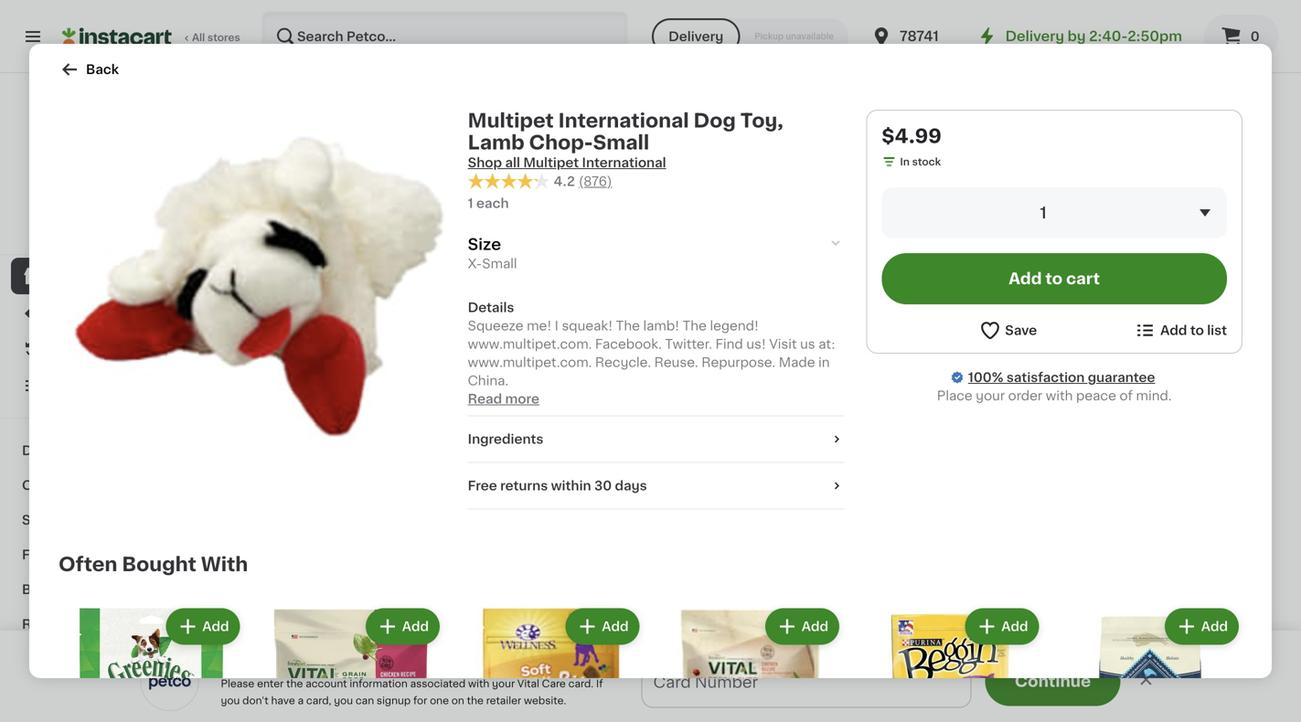 Task type: locate. For each thing, give the bounding box(es) containing it.
chop- down i
[[541, 366, 582, 379]]

2 horizontal spatial dog
[[838, 384, 865, 397]]

1 horizontal spatial delivery
[[1005, 30, 1064, 43]]

dognation up 100% satisfaction guarantee link
[[1005, 348, 1072, 360]]

with up retailer
[[468, 679, 489, 689]]

vital down 100% satisfaction guarantee button
[[78, 228, 101, 238]]

for up options
[[409, 366, 427, 379]]

with down 100% satisfaction guarantee link
[[1046, 389, 1073, 402]]

ingredients button
[[468, 430, 844, 449]]

balance
[[983, 658, 1025, 668]]

$ inside the $ 6 99
[[613, 324, 620, 334]]

details
[[468, 301, 514, 314]]

0 horizontal spatial dogs
[[22, 444, 57, 457]]

list
[[1207, 324, 1227, 337]]

1 horizontal spatial save
[[1005, 324, 1037, 337]]

turkey up order
[[983, 366, 1026, 379]]

dogs up cats
[[22, 444, 57, 457]]

recycle.
[[595, 356, 651, 369]]

store
[[106, 192, 133, 202]]

freshpet image
[[1174, 528, 1284, 638]]

bacon down "find"
[[694, 366, 736, 379]]

main content
[[0, 73, 1301, 722]]

read
[[468, 393, 502, 406]]

birds link
[[11, 572, 222, 607]]

more down balance
[[980, 684, 1008, 694]]

5 99 from the left
[[1149, 324, 1163, 334]]

pets left the &
[[63, 653, 93, 666]]

1 vertical spatial pets
[[63, 653, 93, 666]]

on right one
[[451, 696, 464, 706]]

0 horizontal spatial (876)
[[509, 404, 536, 414]]

lamb up more
[[502, 366, 538, 379]]

1 horizontal spatial satisfaction
[[1007, 371, 1085, 384]]

save inside button
[[1005, 324, 1037, 337]]

2 potty from the left
[[1188, 366, 1223, 379]]

potty inside so phresh extra large leak guard potty pads for dogs
[[1188, 366, 1223, 379]]

99 right 35
[[1149, 324, 1163, 334]]

0 vertical spatial vital
[[78, 228, 101, 238]]

with
[[1046, 389, 1073, 402], [257, 659, 286, 672], [468, 679, 489, 689]]

$ up facebook.
[[613, 324, 620, 334]]

card.
[[568, 679, 594, 689]]

so down the 19
[[274, 348, 291, 360]]

add
[[386, 176, 413, 189], [553, 176, 580, 189], [888, 176, 915, 189], [1056, 176, 1082, 189], [1223, 176, 1250, 189], [54, 228, 75, 238], [1009, 271, 1042, 287], [1160, 324, 1187, 337], [202, 621, 229, 633], [402, 621, 429, 633], [602, 621, 629, 633], [802, 621, 828, 633], [1001, 621, 1028, 633], [1201, 621, 1228, 633], [774, 682, 806, 697]]

dog down skin
[[838, 384, 865, 397]]

small up international
[[593, 133, 649, 152]]

dogs down essential
[[274, 384, 309, 397]]

new
[[342, 348, 371, 360]]

order
[[1008, 389, 1043, 402]]

1 horizontal spatial freshpet dognation fresh turkey bacon treats
[[944, 348, 1072, 397]]

1 vertical spatial www.multipet.com.
[[468, 356, 592, 369]]

1 horizontal spatial more
[[980, 684, 1008, 694]]

pets up often
[[61, 514, 91, 527]]

your down blue
[[289, 659, 320, 672]]

99
[[308, 324, 322, 334], [468, 324, 482, 334], [970, 324, 984, 334], [635, 324, 649, 334], [1149, 324, 1163, 334]]

to right $10.00
[[866, 682, 882, 697]]

0 horizontal spatial your
[[289, 659, 320, 672]]

100% down everyday
[[47, 210, 74, 220]]

merrick link
[[724, 528, 834, 656]]

small inside multipet international dog toy, lamb chop- small
[[442, 384, 477, 397]]

so phresh image
[[499, 528, 609, 638]]

merrick image
[[724, 528, 834, 638]]

99 up place at right bottom
[[970, 324, 984, 334]]

delivery inside button
[[669, 30, 723, 43]]

all stores link
[[62, 11, 241, 62]]

international up international
[[558, 111, 689, 130]]

dognation down legend!
[[670, 348, 737, 360]]

0 horizontal spatial dognation
[[670, 348, 737, 360]]

blue
[[298, 644, 321, 654]]

for left one
[[413, 696, 427, 706]]

1 vertical spatial dog
[[442, 366, 469, 379]]

chop- inside multipet international dog toy, lamb chop- small
[[541, 366, 582, 379]]

1 vertical spatial (876)
[[509, 404, 536, 414]]

freshpet dognation fresh turkey bacon treats down save button
[[944, 348, 1072, 397]]

dogs down guard
[[1133, 384, 1167, 397]]

$10.00
[[810, 682, 862, 697]]

care down 100% satisfaction guarantee button
[[103, 228, 128, 238]]

international inside multipet international dog toy, lamb chop- small
[[499, 348, 579, 360]]

phresh inside so phresh extra large leak guard potty pads for dogs
[[1132, 348, 1176, 360]]

prices
[[135, 192, 168, 202]]

1 vertical spatial 100% satisfaction guarantee
[[968, 371, 1155, 384]]

petco logo image down back
[[82, 95, 151, 164]]

0 horizontal spatial so
[[274, 348, 291, 360]]

more
[[505, 393, 539, 406]]

0 horizontal spatial you
[[221, 696, 240, 706]]

so for so phresh extra large leak guard potty pads for dogs
[[1112, 348, 1128, 360]]

multipet international dog toy, lamb chop-small image
[[73, 124, 446, 497]]

1 horizontal spatial and
[[869, 366, 893, 379]]

the left retailer
[[467, 696, 484, 706]]

peace
[[1076, 389, 1116, 402]]

chop- up multipet
[[529, 133, 593, 152]]

1 horizontal spatial turkey
[[983, 366, 1026, 379]]

Card Number text field
[[642, 657, 971, 707]]

so up leak
[[1112, 348, 1128, 360]]

1 for 1 each
[[468, 197, 473, 210]]

fresh up place at right bottom
[[944, 366, 980, 379]]

petco logo image inside 'main content'
[[140, 653, 199, 711]]

service type group
[[652, 18, 849, 55]]

0 vertical spatial the
[[286, 679, 303, 689]]

back
[[86, 63, 119, 76]]

to left cart
[[1045, 271, 1063, 287]]

0 vertical spatial multipet
[[468, 111, 554, 130]]

1 potty from the left
[[336, 366, 371, 379]]

dog inside multipet international dog toy, lamb chop- small
[[442, 366, 469, 379]]

all stores
[[192, 32, 240, 43]]

freshpet down the $ 6 99 in the left of the page
[[609, 348, 666, 360]]

0 vertical spatial guarantee
[[141, 210, 194, 220]]

dog up read
[[442, 366, 469, 379]]

save inside save with your vital care card! please enter the account information associated with your vital care card. if you don't have a card, you can signup for one on the retailer website.
[[221, 659, 254, 672]]

care up information
[[356, 659, 389, 672]]

0 horizontal spatial care
[[103, 228, 128, 238]]

$ for 19
[[278, 324, 285, 334]]

pads down large
[[1226, 366, 1258, 379]]

1 horizontal spatial 1
[[1040, 205, 1047, 221]]

reptiles
[[22, 618, 76, 631]]

freshpet dognation fresh turkey bacon treats down lamb!
[[609, 348, 737, 397]]

treats left order
[[944, 384, 984, 397]]

freshpet dognation fresh turkey bacon treats
[[944, 348, 1072, 397], [609, 348, 737, 397]]

instinct image
[[837, 528, 946, 638]]

delivery
[[558, 682, 625, 697]]

1 left each
[[468, 197, 473, 210]]

freshpet down freshpet "image"
[[1206, 644, 1252, 654]]

0 vertical spatial toy,
[[740, 111, 783, 130]]

of
[[1120, 389, 1133, 402], [309, 419, 320, 429]]

1 vertical spatial more
[[980, 684, 1008, 694]]

4 99 from the left
[[635, 324, 649, 334]]

1 horizontal spatial so
[[528, 644, 541, 654]]

bacon up place your order with peace of mind.
[[1029, 366, 1070, 379]]

fresh
[[944, 366, 980, 379], [609, 366, 645, 379]]

the
[[286, 679, 303, 689], [467, 696, 484, 706]]

canin
[[667, 644, 698, 654]]

small down the size
[[482, 258, 517, 270]]

turkey
[[983, 366, 1026, 379], [648, 366, 691, 379]]

2 vertical spatial dog
[[838, 384, 865, 397]]

so
[[274, 348, 291, 360], [1112, 348, 1128, 360], [528, 644, 541, 654]]

(876) right 4.2
[[579, 175, 612, 188]]

on inside treatment tracker modal dialog
[[628, 682, 649, 697]]

1 horizontal spatial on
[[628, 682, 649, 697]]

sensitive
[[777, 366, 835, 379]]

chop-
[[529, 133, 593, 152], [541, 366, 582, 379]]

0 horizontal spatial 100%
[[47, 210, 74, 220]]

100% satisfaction guarantee inside button
[[47, 210, 194, 220]]

and left rice at right
[[828, 402, 852, 415]]

1 vertical spatial the
[[467, 696, 484, 706]]

vital down buffalo
[[323, 659, 353, 672]]

dog for multipet international dog toy, lamb chop-small shop all multipet international
[[694, 111, 736, 130]]

1 fresh from the left
[[944, 366, 980, 379]]

1 horizontal spatial freshpet
[[944, 348, 1001, 360]]

toy, up read
[[472, 366, 499, 379]]

blue buffalo link
[[274, 528, 384, 656]]

0 vertical spatial save
[[1005, 324, 1037, 337]]

the up twitter.
[[683, 320, 707, 333]]

care up "website."
[[542, 679, 566, 689]]

1 99 from the left
[[308, 324, 322, 334]]

100% satisfaction guarantee down store
[[47, 210, 194, 220]]

item carousel region
[[274, 95, 1264, 455]]

multipet
[[468, 111, 554, 130], [442, 348, 495, 360]]

1 horizontal spatial with
[[468, 679, 489, 689]]

toy, for multipet international dog toy, lamb chop- small
[[472, 366, 499, 379]]

wholehearted
[[1079, 644, 1154, 654]]

1 horizontal spatial you
[[334, 696, 353, 706]]

guarantee
[[141, 210, 194, 220], [1088, 371, 1155, 384]]

99 right the 19
[[308, 324, 322, 334]]

1 vertical spatial for
[[1112, 384, 1129, 397]]

add button
[[351, 166, 422, 199], [519, 166, 589, 199], [853, 166, 924, 199], [1021, 166, 1092, 199], [1188, 166, 1259, 199], [168, 610, 238, 643], [367, 610, 438, 643], [567, 610, 638, 643], [767, 610, 838, 643], [967, 610, 1037, 643], [1166, 610, 1237, 643]]

0 horizontal spatial more
[[110, 653, 144, 666]]

1 inside field
[[1040, 205, 1047, 221]]

save up the please
[[221, 659, 254, 672]]

for inside save with your vital care card! please enter the account information associated with your vital care card. if you don't have a card, you can signup for one on the retailer website.
[[413, 696, 427, 706]]

by
[[1068, 30, 1086, 43]]

2 treats from the left
[[609, 384, 649, 397]]

pads inside so phresh new essential potty pads for dogs
[[374, 366, 406, 379]]

petco logo image left the please
[[140, 653, 199, 711]]

0 horizontal spatial potty
[[336, 366, 371, 379]]

$19.99 original price: $29.99 element
[[274, 321, 427, 345]]

2 fresh from the left
[[609, 366, 645, 379]]

1 vertical spatial and
[[828, 402, 852, 415]]

1 bacon from the left
[[1029, 366, 1070, 379]]

1 horizontal spatial pads
[[1226, 366, 1258, 379]]

1 vertical spatial chop-
[[541, 366, 582, 379]]

of down leak
[[1120, 389, 1133, 402]]

retailer
[[486, 696, 521, 706]]

phresh for potty
[[294, 348, 339, 360]]

care inside add vital care to save link
[[103, 228, 128, 238]]

fresh down facebook.
[[609, 366, 645, 379]]

1 horizontal spatial the
[[683, 320, 707, 333]]

99 down the details
[[468, 324, 482, 334]]

bacon
[[1029, 366, 1070, 379], [694, 366, 736, 379]]

2 www.multipet.com. from the top
[[468, 356, 592, 369]]

0 horizontal spatial pads
[[374, 366, 406, 379]]

0 horizontal spatial guarantee
[[141, 210, 194, 220]]

wholehearted image
[[1062, 528, 1171, 638]]

0 horizontal spatial satisfaction
[[77, 210, 138, 220]]

more inside button
[[980, 684, 1008, 694]]

2 pads from the left
[[1226, 366, 1258, 379]]

add inside treatment tracker modal dialog
[[774, 682, 806, 697]]

guarantee up save
[[141, 210, 194, 220]]

lamb for multipet international dog toy, lamb chop-small shop all multipet international
[[468, 133, 524, 152]]

you
[[221, 696, 240, 706], [334, 696, 353, 706]]

multipet inside multipet international dog toy, lamb chop- small
[[442, 348, 495, 360]]

on inside save with your vital care card! please enter the account information associated with your vital care card. if you don't have a card, you can signup for one on the retailer website.
[[451, 696, 464, 706]]

dog for multipet international dog toy, lamb chop- small
[[442, 366, 469, 379]]

0 horizontal spatial treats
[[609, 384, 649, 397]]

multipet international dog toy, lamb chop-small shop all multipet international
[[468, 111, 783, 169]]

2 horizontal spatial with
[[1046, 389, 1073, 402]]

natural balance image
[[949, 528, 1059, 638]]

for inside so phresh new essential potty pads for dogs
[[409, 366, 427, 379]]

phresh up guard
[[1132, 348, 1176, 360]]

save down 'add to cart'
[[1005, 324, 1037, 337]]

sales link
[[11, 677, 222, 711]]

product group containing 35
[[1112, 161, 1264, 431]]

1 treats from the left
[[944, 384, 984, 397]]

get
[[487, 682, 518, 697]]

0 vertical spatial satisfaction
[[77, 210, 138, 220]]

add inside add vital care to save link
[[54, 228, 75, 238]]

toy,
[[740, 111, 783, 130], [472, 366, 499, 379]]

you down the please
[[221, 696, 240, 706]]

hill's
[[407, 644, 432, 654]]

the up facebook.
[[616, 320, 640, 333]]

small pets
[[22, 514, 91, 527]]

0 horizontal spatial toy,
[[472, 366, 499, 379]]

your left order
[[976, 389, 1005, 402]]

1 horizontal spatial treats
[[944, 384, 984, 397]]

1 up 'add to cart'
[[1040, 205, 1047, 221]]

to left list
[[1190, 324, 1204, 337]]

1 horizontal spatial (876)
[[579, 175, 612, 188]]

with up enter
[[257, 659, 286, 672]]

1 vertical spatial international
[[499, 348, 579, 360]]

small left more
[[442, 384, 477, 397]]

1 horizontal spatial $
[[613, 324, 620, 334]]

and up food
[[869, 366, 893, 379]]

1 pads from the left
[[374, 366, 406, 379]]

phresh for leak
[[1132, 348, 1176, 360]]

freshpet down save button
[[944, 348, 1001, 360]]

satisfaction
[[77, 210, 138, 220], [1007, 371, 1085, 384]]

$ up essential
[[278, 324, 285, 334]]

read more button
[[468, 390, 539, 408]]

100% up place at right bottom
[[968, 371, 1003, 384]]

0 horizontal spatial of
[[309, 419, 320, 429]]

0 horizontal spatial 1
[[468, 197, 473, 210]]

0 vertical spatial pets
[[61, 514, 91, 527]]

international down the me!
[[499, 348, 579, 360]]

1 vertical spatial petco logo image
[[140, 653, 199, 711]]

0 vertical spatial (876)
[[579, 175, 612, 188]]

satisfaction up add vital care to save
[[77, 210, 138, 220]]

1 horizontal spatial 100%
[[968, 371, 1003, 384]]

natural balance
[[983, 644, 1025, 668]]

so phresh link
[[499, 528, 609, 656]]

1 dognation from the left
[[1005, 348, 1072, 360]]

multipet inside multipet international dog toy, lamb chop-small shop all multipet international
[[468, 111, 554, 130]]

international
[[582, 156, 666, 169]]

royal canin link
[[612, 528, 721, 656]]

add to cart button
[[882, 253, 1227, 304]]

(876) up ingredients
[[509, 404, 536, 414]]

0 vertical spatial dog
[[694, 111, 736, 130]]

0
[[1251, 30, 1260, 43]]

•
[[765, 682, 770, 697]]

0 vertical spatial care
[[103, 228, 128, 238]]

phresh inside so phresh new essential potty pads for dogs
[[294, 348, 339, 360]]

potty inside so phresh new essential potty pads for dogs
[[336, 366, 371, 379]]

more right the &
[[110, 653, 144, 666]]

other pets & more
[[22, 653, 144, 666]]

phresh up card.
[[544, 644, 580, 654]]

2 horizontal spatial your
[[976, 389, 1005, 402]]

so inside so phresh new essential potty pads for dogs
[[274, 348, 291, 360]]

1 freshpet dognation fresh turkey bacon treats from the left
[[944, 348, 1072, 397]]

toy, down 'service type' group
[[740, 111, 783, 130]]

chop- for multipet international dog toy, lamb chop- small
[[541, 366, 582, 379]]

chop- for multipet international dog toy, lamb chop-small shop all multipet international
[[529, 133, 593, 152]]

0 horizontal spatial turkey
[[648, 366, 691, 379]]

toy, for multipet international dog toy, lamb chop-small shop all multipet international
[[740, 111, 783, 130]]

2 vertical spatial care
[[542, 679, 566, 689]]

now
[[369, 701, 415, 721]]

chop- inside multipet international dog toy, lamb chop-small shop all multipet international
[[529, 133, 593, 152]]

delivery button
[[652, 18, 740, 55]]

for
[[409, 366, 427, 379], [1112, 384, 1129, 397], [413, 696, 427, 706]]

100% satisfaction guarantee up place your order with peace of mind.
[[968, 371, 1155, 384]]

2 turkey from the left
[[648, 366, 691, 379]]

1 horizontal spatial guarantee
[[1088, 371, 1155, 384]]

guarantee up peace
[[1088, 371, 1155, 384]]

fish link
[[11, 538, 222, 572]]

www.multipet.com. up more
[[468, 356, 592, 369]]

0 horizontal spatial $
[[278, 324, 285, 334]]

pads down $29.99
[[374, 366, 406, 379]]

3
[[693, 682, 704, 697]]

back button
[[59, 59, 119, 80]]

guarantee inside button
[[141, 210, 194, 220]]

$ for 6
[[613, 324, 620, 334]]

lamb for multipet international dog toy, lamb chop- small
[[502, 366, 538, 379]]

wholehearted link
[[1062, 528, 1171, 656]]

product group
[[274, 161, 427, 431], [442, 161, 595, 431], [777, 161, 930, 448], [944, 161, 1097, 448], [1112, 161, 1264, 431], [59, 605, 244, 722], [258, 605, 443, 722], [458, 605, 643, 722], [658, 605, 843, 722], [858, 605, 1043, 722], [1057, 605, 1243, 722]]

0 horizontal spatial dog
[[442, 366, 469, 379]]

satisfaction up place your order with peace of mind.
[[1007, 371, 1085, 384]]

turkey down twitter.
[[648, 366, 691, 379]]

phresh
[[294, 348, 339, 360], [1132, 348, 1176, 360], [544, 644, 580, 654]]

hill's science diet link
[[387, 528, 496, 671]]

product group containing 71
[[777, 161, 930, 448]]

dog down delivery button
[[694, 111, 736, 130]]

lamb inside multipet international dog toy, lamb chop-small shop all multipet international
[[468, 133, 524, 152]]

multipet up china.
[[442, 348, 495, 360]]

0 vertical spatial for
[[409, 366, 427, 379]]

delivery for delivery by 2:40-2:50pm
[[1005, 30, 1064, 43]]

potty down new
[[336, 366, 371, 379]]

so up free on the bottom of the page
[[528, 644, 541, 654]]

pets for small
[[61, 514, 91, 527]]

0 vertical spatial chop-
[[529, 133, 593, 152]]

1 $ from the left
[[278, 324, 285, 334]]

international inside multipet international dog toy, lamb chop-small shop all multipet international
[[558, 111, 689, 130]]

toy, inside multipet international dog toy, lamb chop-small shop all multipet international
[[740, 111, 783, 130]]

$ inside $ 19 99
[[278, 324, 285, 334]]

0 horizontal spatial and
[[828, 402, 852, 415]]

0 vertical spatial www.multipet.com.
[[468, 338, 592, 351]]

merrick
[[759, 644, 799, 654]]

99 right 6
[[635, 324, 649, 334]]

1 horizontal spatial vital
[[323, 659, 353, 672]]

1 vertical spatial satisfaction
[[1007, 371, 1085, 384]]

0 vertical spatial of
[[1120, 389, 1133, 402]]

on
[[628, 682, 649, 697], [451, 696, 464, 706]]

of left 100,
[[309, 419, 320, 429]]

1 vertical spatial your
[[289, 659, 320, 672]]

satisfaction inside 100% satisfaction guarantee link
[[1007, 371, 1085, 384]]

to
[[131, 228, 141, 238], [1045, 271, 1063, 287], [1190, 324, 1204, 337], [866, 682, 882, 697]]

on left next
[[628, 682, 649, 697]]

pets for other
[[63, 653, 93, 666]]

dog inside purina pro plan sensitive skin and stomach dog food salmon and rice formula
[[838, 384, 865, 397]]

1 vertical spatial save
[[221, 659, 254, 672]]

place
[[937, 389, 973, 402]]

so inside so phresh extra large leak guard potty pads for dogs
[[1112, 348, 1128, 360]]

lamb up shop
[[468, 133, 524, 152]]

1 vertical spatial 100%
[[968, 371, 1003, 384]]

1 turkey from the left
[[983, 366, 1026, 379]]

1 horizontal spatial your
[[492, 679, 515, 689]]

2 $ from the left
[[613, 324, 620, 334]]

1 horizontal spatial potty
[[1188, 366, 1223, 379]]

2 vertical spatial for
[[413, 696, 427, 706]]

0 horizontal spatial on
[[451, 696, 464, 706]]

0 horizontal spatial 100% satisfaction guarantee
[[47, 210, 194, 220]]

petco logo image
[[82, 95, 151, 164], [140, 653, 199, 711]]

natural
[[985, 644, 1023, 654]]

toy, inside multipet international dog toy, lamb chop- small
[[472, 366, 499, 379]]

phresh up essential
[[294, 348, 339, 360]]

dog inside multipet international dog toy, lamb chop-small shop all multipet international
[[694, 111, 736, 130]]

2 horizontal spatial phresh
[[1132, 348, 1176, 360]]

dognation
[[1005, 348, 1072, 360], [670, 348, 737, 360]]

0 vertical spatial 100% satisfaction guarantee
[[47, 210, 194, 220]]

potty down the extra
[[1188, 366, 1223, 379]]

None search field
[[261, 11, 628, 62]]

save with your vital care card! please enter the account information associated with your vital care card. if you don't have a card, you can signup for one on the retailer website.
[[221, 659, 603, 706]]

treats down recycle.
[[609, 384, 649, 397]]

lamb inside multipet international dog toy, lamb chop- small
[[502, 366, 538, 379]]

information
[[350, 679, 408, 689]]

multipet up all
[[468, 111, 554, 130]]

1 horizontal spatial care
[[356, 659, 389, 672]]

1 horizontal spatial dognation
[[1005, 348, 1072, 360]]

delivery by 2:40-2:50pm link
[[976, 26, 1182, 48]]

1 horizontal spatial dog
[[694, 111, 736, 130]]

you left can
[[334, 696, 353, 706]]

1 horizontal spatial fresh
[[944, 366, 980, 379]]



Task type: vqa. For each thing, say whether or not it's contained in the screenshot.
Medicine, within the 'Vicks DayQuil and NyQuil SEVERE Cold, Flu and Congestion Medicine, Liquid Caps'
no



Task type: describe. For each thing, give the bounding box(es) containing it.
royal canin image
[[612, 528, 721, 638]]

to left save
[[131, 228, 141, 238]]

other pets & more link
[[11, 642, 222, 677]]

have
[[271, 696, 295, 706]]

get free delivery on next 3 orders • add $10.00 to qualify.
[[487, 682, 944, 697]]

at:
[[818, 338, 835, 351]]

multipet for multipet international dog toy, lamb chop-small shop all multipet international
[[468, 111, 554, 130]]

small inside size x-small
[[482, 258, 517, 270]]

deals link
[[11, 294, 222, 331]]

100% inside 100% satisfaction guarantee link
[[968, 371, 1003, 384]]

if
[[596, 679, 603, 689]]

please
[[221, 679, 255, 689]]

food
[[868, 384, 901, 397]]

save
[[144, 228, 168, 238]]

buy it again link
[[11, 331, 222, 368]]

0 vertical spatial petco logo image
[[82, 95, 151, 164]]

stock
[[912, 157, 941, 167]]

2 vertical spatial with
[[468, 679, 489, 689]]

buy it again
[[51, 343, 129, 356]]

0 horizontal spatial freshpet
[[609, 348, 666, 360]]

so phresh new essential potty pads for dogs
[[274, 348, 427, 397]]

2 horizontal spatial freshpet
[[1206, 644, 1252, 654]]

buffalo
[[323, 644, 361, 654]]

2 horizontal spatial care
[[542, 679, 566, 689]]

dogs inside so phresh extra large leak guard potty pads for dogs
[[1133, 384, 1167, 397]]

(4.06k)
[[844, 404, 883, 414]]

treatment tracker modal dialog
[[238, 656, 1301, 722]]

2 bacon from the left
[[694, 366, 736, 379]]

2 99 from the left
[[468, 324, 482, 334]]

lamb!
[[643, 320, 679, 333]]

1 each
[[468, 197, 509, 210]]

2 dognation from the left
[[670, 348, 737, 360]]

1 horizontal spatial 100% satisfaction guarantee
[[968, 371, 1155, 384]]

repurpose.
[[701, 356, 776, 369]]

1 vertical spatial guarantee
[[1088, 371, 1155, 384]]

99 inside 35 99
[[1149, 324, 1163, 334]]

all
[[192, 32, 205, 43]]

add inside the add to list button
[[1160, 324, 1187, 337]]

small pets link
[[11, 503, 222, 538]]

1 vertical spatial vital
[[323, 659, 353, 672]]

don't
[[242, 696, 269, 706]]

international for multipet international dog toy, lamb chop- small
[[499, 348, 579, 360]]

satisfaction inside 100% satisfaction guarantee button
[[77, 210, 138, 220]]

2 vertical spatial vital
[[517, 679, 539, 689]]

total
[[355, 419, 378, 429]]

shop
[[468, 156, 502, 169]]

dogs inside so phresh new essential potty pads for dogs
[[274, 384, 309, 397]]

1 horizontal spatial phresh
[[544, 644, 580, 654]]

instinct link
[[837, 528, 946, 656]]

each
[[476, 197, 509, 210]]

delivery for delivery
[[669, 30, 723, 43]]

cats
[[22, 479, 53, 492]]

2 the from the left
[[683, 320, 707, 333]]

formula
[[777, 421, 829, 434]]

hill's science diet image
[[387, 528, 496, 638]]

100% inside 100% satisfaction guarantee button
[[47, 210, 74, 220]]

small down cats
[[22, 514, 58, 527]]

size x-small
[[468, 237, 517, 270]]

add to list
[[1160, 324, 1227, 337]]

1 the from the left
[[616, 320, 640, 333]]

trending now
[[274, 701, 415, 721]]

multipet international dog toy, lamb chop- small
[[442, 348, 582, 397]]

to inside treatment tracker modal dialog
[[866, 682, 882, 697]]

deals
[[51, 306, 89, 319]]

small inside multipet international dog toy, lamb chop-small shop all multipet international
[[593, 133, 649, 152]]

close image
[[1137, 671, 1155, 689]]

us
[[800, 338, 815, 351]]

everyday
[[55, 192, 103, 202]]

essential
[[274, 366, 332, 379]]

card!
[[392, 659, 427, 672]]

x-
[[468, 258, 482, 270]]

0 horizontal spatial vital
[[78, 228, 101, 238]]

(876) button
[[579, 172, 612, 190]]

orders
[[707, 682, 761, 697]]

blue buffalo image
[[274, 528, 384, 638]]

freshpet link
[[1174, 528, 1284, 656]]

save for save
[[1005, 324, 1037, 337]]

pads inside so phresh extra large leak guard potty pads for dogs
[[1226, 366, 1258, 379]]

stomach
[[777, 384, 834, 397]]

2 freshpet dognation fresh turkey bacon treats from the left
[[609, 348, 737, 397]]

save for save with your vital care card! please enter the account information associated with your vital care card. if you don't have a card, you can signup for one on the retailer website.
[[221, 659, 254, 672]]

diet
[[431, 658, 453, 668]]

of inside "product" group
[[309, 419, 320, 429]]

for inside so phresh extra large leak guard potty pads for dogs
[[1112, 384, 1129, 397]]

multipet for multipet international dog toy, lamb chop- small
[[442, 348, 495, 360]]

99 inside the $ 6 99
[[635, 324, 649, 334]]

add vital care to save
[[54, 228, 168, 238]]

0 vertical spatial with
[[1046, 389, 1073, 402]]

0 horizontal spatial the
[[286, 679, 303, 689]]

count of 100, 2 total options
[[274, 419, 420, 429]]

3 99 from the left
[[970, 324, 984, 334]]

2 vertical spatial your
[[492, 679, 515, 689]]

size
[[468, 237, 501, 253]]

bought
[[122, 555, 196, 574]]

count
[[274, 419, 306, 429]]

product group containing 19
[[274, 161, 427, 431]]

extra
[[1180, 348, 1213, 360]]

1 vertical spatial care
[[356, 659, 389, 672]]

hill's science diet
[[407, 644, 476, 668]]

6
[[620, 323, 633, 343]]

sales
[[22, 688, 58, 700]]

4.2 (876)
[[554, 175, 612, 188]]

1 for 1
[[1040, 205, 1047, 221]]

signup
[[377, 696, 411, 706]]

99 inside $ 19 99
[[308, 324, 322, 334]]

rice
[[855, 402, 884, 415]]

dogs link
[[11, 433, 222, 468]]

$ 6 99
[[613, 323, 649, 343]]

$71.98 original price: $74.99 element
[[777, 321, 930, 345]]

stores
[[207, 32, 240, 43]]

so phresh
[[528, 644, 580, 654]]

purina pro plan sensitive skin and stomach dog food salmon and rice formula
[[777, 348, 901, 434]]

78741
[[900, 30, 939, 43]]

0 horizontal spatial with
[[257, 659, 286, 672]]

royal
[[635, 644, 665, 654]]

1 you from the left
[[221, 696, 240, 706]]

reptiles link
[[11, 607, 222, 642]]

main content containing 19
[[0, 73, 1301, 722]]

so for so phresh new essential potty pads for dogs
[[274, 348, 291, 360]]

free returns within 30 days
[[468, 480, 647, 493]]

free
[[521, 682, 555, 697]]

0 vertical spatial your
[[976, 389, 1005, 402]]

in stock
[[900, 157, 941, 167]]

0 vertical spatial and
[[869, 366, 893, 379]]

1 field
[[882, 187, 1227, 239]]

continue button
[[985, 657, 1120, 706]]

(876) inside item carousel region
[[509, 404, 536, 414]]

instacart logo image
[[62, 26, 172, 48]]

birds
[[22, 583, 56, 596]]

mind.
[[1136, 389, 1172, 402]]

qualify.
[[886, 682, 944, 697]]

twitter.
[[665, 338, 712, 351]]

continue
[[1015, 674, 1091, 689]]

add inside add to cart button
[[1009, 271, 1042, 287]]

so phresh extra large leak guard potty pads for dogs
[[1112, 348, 1258, 397]]

cats link
[[11, 468, 222, 503]]

us!
[[746, 338, 766, 351]]

cart
[[1066, 271, 1100, 287]]

100% satisfaction guarantee button
[[28, 204, 205, 222]]

2 you from the left
[[334, 696, 353, 706]]

100% satisfaction guarantee link
[[968, 368, 1155, 387]]

1 horizontal spatial the
[[467, 696, 484, 706]]

1 www.multipet.com. from the top
[[468, 338, 592, 351]]

so for so phresh
[[528, 644, 541, 654]]

2:40-
[[1089, 30, 1128, 43]]

squeeze
[[468, 320, 523, 333]]

science
[[434, 644, 476, 654]]

international for multipet international dog toy, lamb chop-small shop all multipet international
[[558, 111, 689, 130]]



